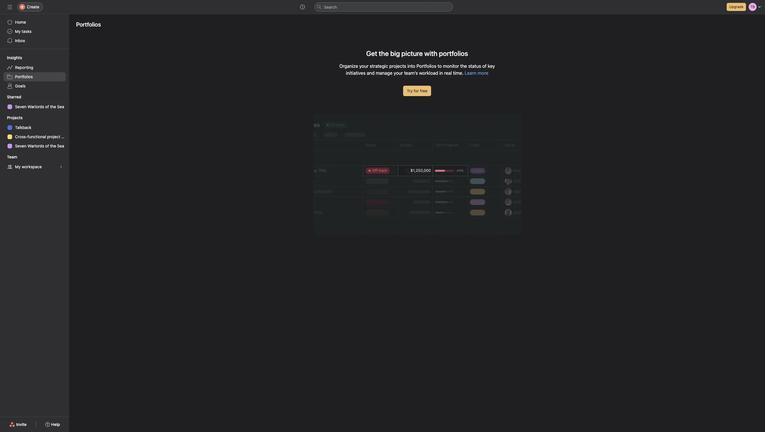 Task type: describe. For each thing, give the bounding box(es) containing it.
my for my workspace
[[15, 164, 21, 169]]

create button
[[17, 2, 43, 12]]

projects
[[390, 64, 407, 69]]

plan
[[61, 134, 69, 139]]

try for free
[[407, 88, 428, 93]]

help
[[51, 422, 60, 427]]

try
[[407, 88, 413, 93]]

talkback
[[15, 125, 31, 130]]

learn more link
[[465, 70, 489, 76]]

insights
[[7, 55, 22, 60]]

projects
[[7, 115, 23, 120]]

get
[[367, 49, 378, 57]]

home
[[15, 20, 26, 25]]

goals link
[[3, 81, 66, 91]]

free
[[420, 88, 428, 93]]

big
[[391, 49, 400, 57]]

tasks
[[22, 29, 32, 34]]

see details, my workspace image
[[59, 165, 63, 169]]

portfolios link
[[3, 72, 66, 81]]

seven warlords of the sea inside "starred" 'element'
[[15, 104, 64, 109]]

picture
[[402, 49, 423, 57]]

history image
[[300, 5, 305, 9]]

portfolios inside insights element
[[15, 74, 33, 79]]

reporting
[[15, 65, 33, 70]]

key
[[488, 64, 495, 69]]

warlords inside "starred" 'element'
[[28, 104, 44, 109]]

2 seven warlords of the sea link from the top
[[3, 141, 66, 151]]

1 vertical spatial your
[[394, 70, 403, 76]]

projects element
[[0, 113, 69, 152]]

the inside "starred" 'element'
[[50, 104, 56, 109]]

seven inside "starred" 'element'
[[15, 104, 26, 109]]

my workspace
[[15, 164, 42, 169]]

time.
[[454, 70, 464, 76]]

for
[[414, 88, 419, 93]]

Search tasks, projects, and more text field
[[315, 2, 453, 12]]

cross-functional project plan link
[[3, 132, 69, 141]]

try for free button
[[403, 86, 432, 96]]

cross-functional project plan
[[15, 134, 69, 139]]

get the big picture with portfolios
[[367, 49, 469, 57]]

team button
[[0, 154, 17, 160]]

of inside "starred" 'element'
[[45, 104, 49, 109]]

upgrade
[[730, 5, 744, 9]]

project
[[47, 134, 60, 139]]

team
[[7, 154, 17, 159]]

into
[[408, 64, 416, 69]]

invite
[[16, 422, 27, 427]]

my tasks link
[[3, 27, 66, 36]]

team's
[[405, 70, 418, 76]]

starred element
[[0, 92, 69, 113]]

talkback link
[[3, 123, 66, 132]]

invite button
[[5, 419, 30, 430]]

with portfolios
[[425, 49, 469, 57]]



Task type: vqa. For each thing, say whether or not it's contained in the screenshot.
fourth Mark complete checkbox from the bottom of the page
no



Task type: locate. For each thing, give the bounding box(es) containing it.
my left tasks
[[15, 29, 21, 34]]

help button
[[42, 419, 64, 430]]

2 seven warlords of the sea from the top
[[15, 143, 64, 148]]

seven warlords of the sea down cross-functional project plan
[[15, 143, 64, 148]]

0 vertical spatial my
[[15, 29, 21, 34]]

warlords inside projects element
[[28, 143, 44, 148]]

1 vertical spatial portfolios
[[417, 64, 437, 69]]

starred button
[[0, 94, 21, 100]]

2 vertical spatial portfolios
[[15, 74, 33, 79]]

your
[[360, 64, 369, 69], [394, 70, 403, 76]]

warlords
[[28, 104, 44, 109], [28, 143, 44, 148]]

sea inside projects element
[[57, 143, 64, 148]]

1 vertical spatial seven warlords of the sea link
[[3, 141, 66, 151]]

seven inside projects element
[[15, 143, 26, 148]]

0 horizontal spatial your
[[360, 64, 369, 69]]

1 vertical spatial of
[[45, 104, 49, 109]]

2 sea from the top
[[57, 143, 64, 148]]

cross-
[[15, 134, 28, 139]]

the inside projects element
[[50, 143, 56, 148]]

the
[[379, 49, 389, 57], [461, 64, 468, 69], [50, 104, 56, 109], [50, 143, 56, 148]]

of inside organize your strategic projects into portfolios to monitor the status of key initiatives and manage your team's workload in real time.
[[483, 64, 487, 69]]

warlords down cross-functional project plan link
[[28, 143, 44, 148]]

inbox link
[[3, 36, 66, 45]]

2 seven from the top
[[15, 143, 26, 148]]

seven warlords of the sea link
[[3, 102, 66, 111], [3, 141, 66, 151]]

my inside global element
[[15, 29, 21, 34]]

learn
[[465, 70, 477, 76]]

learn more
[[465, 70, 489, 76]]

0 vertical spatial warlords
[[28, 104, 44, 109]]

2 my from the top
[[15, 164, 21, 169]]

inbox
[[15, 38, 25, 43]]

1 vertical spatial seven warlords of the sea
[[15, 143, 64, 148]]

organize your strategic projects into portfolios to monitor the status of key initiatives and manage your team's workload in real time.
[[340, 64, 495, 76]]

seven warlords of the sea
[[15, 104, 64, 109], [15, 143, 64, 148]]

workspace
[[22, 164, 42, 169]]

1 vertical spatial my
[[15, 164, 21, 169]]

reporting link
[[3, 63, 66, 72]]

my down team
[[15, 164, 21, 169]]

seven down starred
[[15, 104, 26, 109]]

2 horizontal spatial portfolios
[[417, 64, 437, 69]]

of inside projects element
[[45, 143, 49, 148]]

of left 'key'
[[483, 64, 487, 69]]

my
[[15, 29, 21, 34], [15, 164, 21, 169]]

0 vertical spatial your
[[360, 64, 369, 69]]

functional
[[28, 134, 46, 139]]

0 vertical spatial seven warlords of the sea
[[15, 104, 64, 109]]

my inside the teams element
[[15, 164, 21, 169]]

more
[[478, 70, 489, 76]]

starred
[[7, 94, 21, 99]]

my workspace link
[[3, 162, 66, 171]]

1 sea from the top
[[57, 104, 64, 109]]

global element
[[0, 14, 69, 49]]

0 vertical spatial seven
[[15, 104, 26, 109]]

seven warlords of the sea link down goals link
[[3, 102, 66, 111]]

my for my tasks
[[15, 29, 21, 34]]

0 vertical spatial portfolios
[[76, 21, 101, 28]]

upgrade button
[[727, 3, 747, 11]]

home link
[[3, 18, 66, 27]]

of down goals link
[[45, 104, 49, 109]]

and
[[367, 70, 375, 76]]

1 horizontal spatial your
[[394, 70, 403, 76]]

seven warlords of the sea link inside "starred" 'element'
[[3, 102, 66, 111]]

organize
[[340, 64, 358, 69]]

warlords down goals link
[[28, 104, 44, 109]]

of down cross-functional project plan
[[45, 143, 49, 148]]

create
[[27, 4, 39, 9]]

your down projects
[[394, 70, 403, 76]]

insights button
[[0, 55, 22, 61]]

my tasks
[[15, 29, 32, 34]]

your up and
[[360, 64, 369, 69]]

manage
[[376, 70, 393, 76]]

hide sidebar image
[[8, 5, 12, 9]]

1 my from the top
[[15, 29, 21, 34]]

status
[[469, 64, 482, 69]]

of
[[483, 64, 487, 69], [45, 104, 49, 109], [45, 143, 49, 148]]

1 seven warlords of the sea link from the top
[[3, 102, 66, 111]]

portfolios inside organize your strategic projects into portfolios to monitor the status of key initiatives and manage your team's workload in real time.
[[417, 64, 437, 69]]

strategic
[[370, 64, 388, 69]]

seven
[[15, 104, 26, 109], [15, 143, 26, 148]]

monitor
[[443, 64, 460, 69]]

0 vertical spatial sea
[[57, 104, 64, 109]]

1 vertical spatial seven
[[15, 143, 26, 148]]

1 horizontal spatial portfolios
[[76, 21, 101, 28]]

1 vertical spatial sea
[[57, 143, 64, 148]]

projects button
[[0, 115, 23, 121]]

the down project
[[50, 143, 56, 148]]

2 warlords from the top
[[28, 143, 44, 148]]

goals
[[15, 83, 26, 88]]

2 vertical spatial of
[[45, 143, 49, 148]]

0 vertical spatial seven warlords of the sea link
[[3, 102, 66, 111]]

insights element
[[0, 53, 69, 92]]

seven down cross-
[[15, 143, 26, 148]]

portfolios
[[76, 21, 101, 28], [417, 64, 437, 69], [15, 74, 33, 79]]

real
[[445, 70, 452, 76]]

1 vertical spatial warlords
[[28, 143, 44, 148]]

in
[[440, 70, 443, 76]]

to
[[438, 64, 442, 69]]

the inside organize your strategic projects into portfolios to monitor the status of key initiatives and manage your team's workload in real time.
[[461, 64, 468, 69]]

1 seven from the top
[[15, 104, 26, 109]]

the up time.
[[461, 64, 468, 69]]

1 seven warlords of the sea from the top
[[15, 104, 64, 109]]

0 vertical spatial of
[[483, 64, 487, 69]]

workload
[[420, 70, 439, 76]]

teams element
[[0, 152, 69, 173]]

seven warlords of the sea link down functional
[[3, 141, 66, 151]]

the down goals link
[[50, 104, 56, 109]]

0 horizontal spatial portfolios
[[15, 74, 33, 79]]

seven warlords of the sea down goals link
[[15, 104, 64, 109]]

1 warlords from the top
[[28, 104, 44, 109]]

sea
[[57, 104, 64, 109], [57, 143, 64, 148]]

sea inside "starred" 'element'
[[57, 104, 64, 109]]

seven warlords of the sea inside projects element
[[15, 143, 64, 148]]

initiatives
[[346, 70, 366, 76]]

the left big
[[379, 49, 389, 57]]



